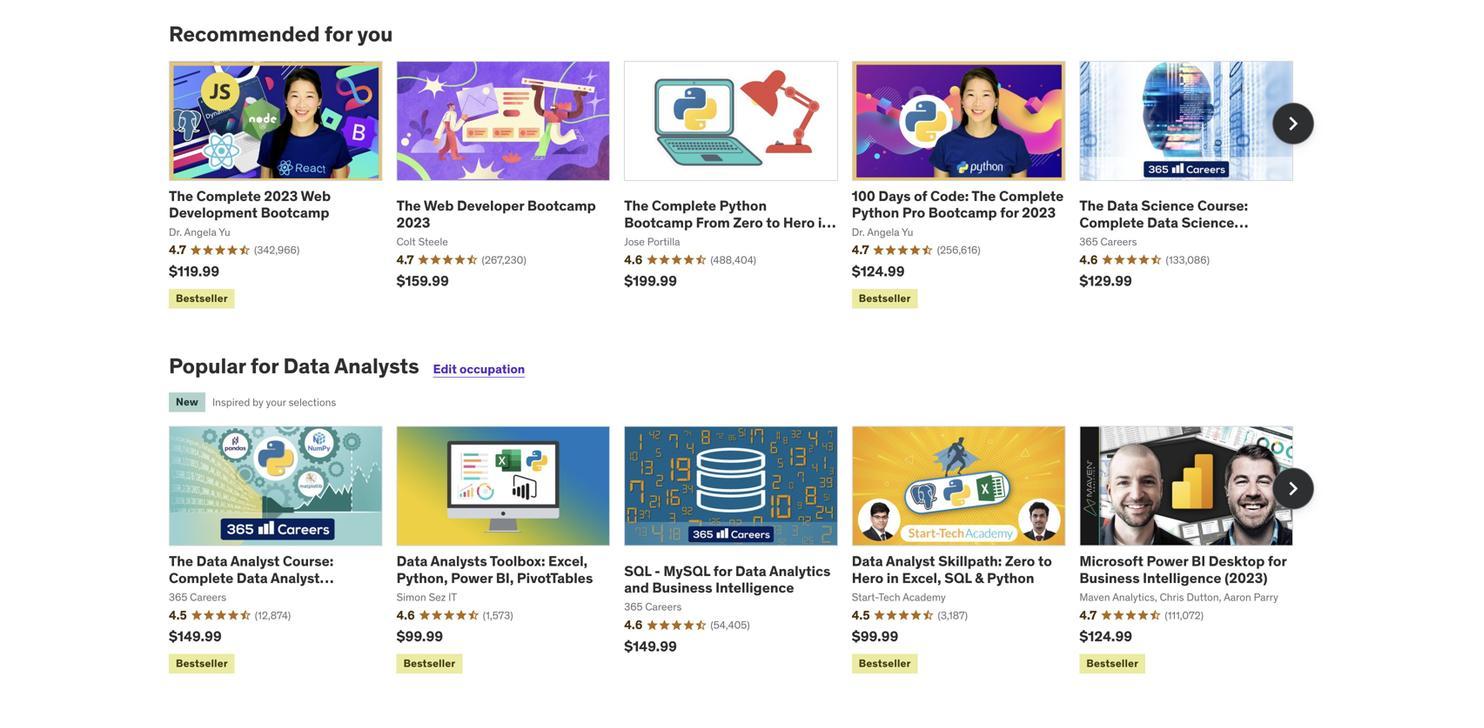 Task type: vqa. For each thing, say whether or not it's contained in the screenshot.
STARTING AT $16.58 PER MONTH AFTER TRIAL. CANCEL ANYTIME. on the top
no



Task type: describe. For each thing, give the bounding box(es) containing it.
carousel element containing the complete 2023 web development bootcamp
[[169, 61, 1314, 312]]

occupation
[[460, 361, 525, 377]]

bootcamp inside the data science course: complete data science bootcamp 2023
[[1080, 230, 1148, 248]]

analytics
[[769, 562, 831, 580]]

your
[[266, 396, 286, 409]]

bootcamp inside the data analyst course: complete data analyst bootcamp
[[169, 586, 238, 604]]

0 vertical spatial analysts
[[334, 353, 419, 379]]

for left you
[[325, 21, 353, 47]]

from
[[696, 214, 730, 231]]

business inside microsoft power bi desktop for business intelligence (2023)
[[1080, 569, 1140, 587]]

&
[[975, 569, 984, 587]]

popular for data analysts
[[169, 353, 419, 379]]

new
[[176, 395, 198, 409]]

selections
[[289, 396, 336, 409]]

intelligence inside sql - mysql for data analytics and business intelligence
[[716, 579, 794, 597]]

sql - mysql for data analytics and business intelligence link
[[624, 562, 831, 597]]

data inside data analysts toolbox: excel, python, power bi, pivottables
[[397, 552, 428, 570]]

complete inside the data analyst course: complete data analyst bootcamp
[[169, 569, 233, 587]]

development
[[169, 204, 258, 222]]

the complete 2023 web development bootcamp
[[169, 187, 331, 222]]

course: for analyst
[[283, 552, 334, 570]]

days
[[879, 187, 911, 205]]

the complete 2023 web development bootcamp link
[[169, 187, 331, 222]]

the complete python bootcamp from zero to hero in python link
[[624, 197, 836, 248]]

intelligence inside microsoft power bi desktop for business intelligence (2023)
[[1143, 569, 1222, 587]]

hero inside the data analyst skillpath: zero to hero in excel, sql & python
[[852, 569, 884, 587]]

the web developer bootcamp 2023 link
[[397, 197, 596, 231]]

the inside 100 days of code: the complete python pro bootcamp for 2023
[[972, 187, 996, 205]]

of
[[914, 187, 927, 205]]

in inside the data analyst skillpath: zero to hero in excel, sql & python
[[887, 569, 899, 587]]

data inside the data analyst skillpath: zero to hero in excel, sql & python
[[852, 552, 883, 570]]

(2023)
[[1225, 569, 1268, 587]]

the for the data science course: complete data science bootcamp 2023
[[1080, 197, 1104, 215]]

microsoft power bi desktop for business intelligence (2023) link
[[1080, 552, 1287, 587]]

the web developer bootcamp 2023
[[397, 197, 596, 231]]

complete inside the complete 2023 web development bootcamp
[[196, 187, 261, 205]]

recommended
[[169, 21, 320, 47]]

sql - mysql for data analytics and business intelligence
[[624, 562, 831, 597]]

for inside sql - mysql for data analytics and business intelligence
[[714, 562, 732, 580]]

for inside 100 days of code: the complete python pro bootcamp for 2023
[[1000, 204, 1019, 222]]

2023 inside the complete 2023 web development bootcamp
[[264, 187, 298, 205]]

sql inside sql - mysql for data analytics and business intelligence
[[624, 562, 652, 580]]

hero inside the complete python bootcamp from zero to hero in python
[[783, 214, 815, 231]]

pro
[[902, 204, 925, 222]]

the data science course: complete data science bootcamp 2023 link
[[1080, 197, 1249, 248]]

business inside sql - mysql for data analytics and business intelligence
[[652, 579, 713, 597]]

2023 inside the web developer bootcamp 2023
[[397, 214, 430, 231]]

zero inside the complete python bootcamp from zero to hero in python
[[733, 214, 763, 231]]

for up by
[[251, 353, 279, 379]]

data inside sql - mysql for data analytics and business intelligence
[[735, 562, 767, 580]]

python,
[[397, 569, 448, 587]]

data analysts toolbox: excel, python, power bi, pivottables
[[397, 552, 593, 587]]

complete inside the complete python bootcamp from zero to hero in python
[[652, 197, 716, 215]]

data analyst skillpath: zero to hero in excel, sql & python
[[852, 552, 1052, 587]]

100 days of code: the complete python pro bootcamp for 2023 link
[[852, 187, 1064, 222]]

excel, inside the data analyst skillpath: zero to hero in excel, sql & python
[[902, 569, 941, 587]]

web inside the web developer bootcamp 2023
[[424, 197, 454, 215]]



Task type: locate. For each thing, give the bounding box(es) containing it.
code:
[[930, 187, 969, 205]]

the complete python bootcamp from zero to hero in python
[[624, 197, 830, 248]]

zero
[[733, 214, 763, 231], [1005, 552, 1035, 570]]

1 vertical spatial zero
[[1005, 552, 1035, 570]]

zero right from
[[733, 214, 763, 231]]

the inside the data science course: complete data science bootcamp 2023
[[1080, 197, 1104, 215]]

the inside the web developer bootcamp 2023
[[397, 197, 421, 215]]

bi
[[1192, 552, 1206, 570]]

to inside the data analyst skillpath: zero to hero in excel, sql & python
[[1038, 552, 1052, 570]]

to inside the complete python bootcamp from zero to hero in python
[[766, 214, 780, 231]]

sql left -
[[624, 562, 652, 580]]

power inside microsoft power bi desktop for business intelligence (2023)
[[1147, 552, 1189, 570]]

bootcamp inside the web developer bootcamp 2023
[[527, 197, 596, 215]]

for right (2023)
[[1268, 552, 1287, 570]]

course: inside the data science course: complete data science bootcamp 2023
[[1198, 197, 1248, 215]]

power left 'bi,'
[[451, 569, 493, 587]]

python
[[719, 197, 767, 215], [852, 204, 899, 222], [624, 230, 672, 248], [987, 569, 1034, 587]]

inspired
[[212, 396, 250, 409]]

1 vertical spatial to
[[1038, 552, 1052, 570]]

bootcamp inside the complete python bootcamp from zero to hero in python
[[624, 214, 693, 231]]

the inside the complete 2023 web development bootcamp
[[169, 187, 193, 205]]

complete inside 100 days of code: the complete python pro bootcamp for 2023
[[999, 187, 1064, 205]]

0 horizontal spatial in
[[818, 214, 830, 231]]

pivottables
[[517, 569, 593, 587]]

course: inside the data analyst course: complete data analyst bootcamp
[[283, 552, 334, 570]]

in
[[818, 214, 830, 231], [887, 569, 899, 587]]

to right from
[[766, 214, 780, 231]]

0 horizontal spatial to
[[766, 214, 780, 231]]

1 horizontal spatial to
[[1038, 552, 1052, 570]]

power
[[1147, 552, 1189, 570], [451, 569, 493, 587]]

1 vertical spatial analysts
[[431, 552, 487, 570]]

edit
[[433, 361, 457, 377]]

0 horizontal spatial power
[[451, 569, 493, 587]]

complete
[[196, 187, 261, 205], [999, 187, 1064, 205], [652, 197, 716, 215], [1080, 214, 1144, 231], [169, 569, 233, 587]]

hero right from
[[783, 214, 815, 231]]

mysql
[[664, 562, 710, 580]]

0 vertical spatial zero
[[733, 214, 763, 231]]

0 horizontal spatial intelligence
[[716, 579, 794, 597]]

the for the web developer bootcamp 2023
[[397, 197, 421, 215]]

popular
[[169, 353, 246, 379]]

complete inside the data science course: complete data science bootcamp 2023
[[1080, 214, 1144, 231]]

100
[[852, 187, 876, 205]]

desktop
[[1209, 552, 1265, 570]]

toolbox:
[[490, 552, 545, 570]]

1 horizontal spatial zero
[[1005, 552, 1035, 570]]

intelligence left (2023)
[[1143, 569, 1222, 587]]

power inside data analysts toolbox: excel, python, power bi, pivottables
[[451, 569, 493, 587]]

bootcamp inside the complete 2023 web development bootcamp
[[261, 204, 329, 222]]

python inside 100 days of code: the complete python pro bootcamp for 2023
[[852, 204, 899, 222]]

1 horizontal spatial in
[[887, 569, 899, 587]]

bootcamp inside 100 days of code: the complete python pro bootcamp for 2023
[[929, 204, 997, 222]]

the inside the data analyst course: complete data analyst bootcamp
[[169, 552, 193, 570]]

carousel element containing the data analyst course: complete data analyst bootcamp
[[169, 426, 1314, 677]]

zero right the '&'
[[1005, 552, 1035, 570]]

by
[[253, 396, 264, 409]]

skillpath:
[[938, 552, 1002, 570]]

sql inside the data analyst skillpath: zero to hero in excel, sql & python
[[945, 569, 972, 587]]

analysts inside data analysts toolbox: excel, python, power bi, pivottables
[[431, 552, 487, 570]]

1 horizontal spatial power
[[1147, 552, 1189, 570]]

2023 inside 100 days of code: the complete python pro bootcamp for 2023
[[1022, 204, 1056, 222]]

inspired by your selections
[[212, 396, 336, 409]]

web inside the complete 2023 web development bootcamp
[[301, 187, 331, 205]]

analysts left edit
[[334, 353, 419, 379]]

0 horizontal spatial excel,
[[548, 552, 588, 570]]

0 vertical spatial to
[[766, 214, 780, 231]]

0 vertical spatial hero
[[783, 214, 815, 231]]

2023 inside the data science course: complete data science bootcamp 2023
[[1151, 230, 1185, 248]]

python inside the data analyst skillpath: zero to hero in excel, sql & python
[[987, 569, 1034, 587]]

bootcamp
[[527, 197, 596, 215], [261, 204, 329, 222], [929, 204, 997, 222], [624, 214, 693, 231], [1080, 230, 1148, 248], [169, 586, 238, 604]]

data analyst skillpath: zero to hero in excel, sql & python link
[[852, 552, 1052, 587]]

hero right analytics
[[852, 569, 884, 587]]

0 vertical spatial carousel element
[[169, 61, 1314, 312]]

2 carousel element from the top
[[169, 426, 1314, 677]]

1 vertical spatial in
[[887, 569, 899, 587]]

data analysts toolbox: excel, python, power bi, pivottables link
[[397, 552, 593, 587]]

for inside microsoft power bi desktop for business intelligence (2023)
[[1268, 552, 1287, 570]]

recommended for you
[[169, 21, 393, 47]]

1 vertical spatial hero
[[852, 569, 884, 587]]

analysts left 'bi,'
[[431, 552, 487, 570]]

course:
[[1198, 197, 1248, 215], [283, 552, 334, 570]]

excel, left the '&'
[[902, 569, 941, 587]]

data
[[1107, 197, 1138, 215], [1147, 214, 1179, 231], [283, 353, 330, 379], [196, 552, 228, 570], [397, 552, 428, 570], [852, 552, 883, 570], [735, 562, 767, 580], [237, 569, 268, 587]]

course: for science
[[1198, 197, 1248, 215]]

to left the microsoft
[[1038, 552, 1052, 570]]

hero
[[783, 214, 815, 231], [852, 569, 884, 587]]

0 horizontal spatial course:
[[283, 552, 334, 570]]

1 horizontal spatial web
[[424, 197, 454, 215]]

intelligence
[[1143, 569, 1222, 587], [716, 579, 794, 597]]

excel, right toolbox:
[[548, 552, 588, 570]]

and
[[624, 579, 649, 597]]

the for the complete 2023 web development bootcamp
[[169, 187, 193, 205]]

1 horizontal spatial intelligence
[[1143, 569, 1222, 587]]

1 vertical spatial course:
[[283, 552, 334, 570]]

the for the complete python bootcamp from zero to hero in python
[[624, 197, 649, 215]]

1 horizontal spatial excel,
[[902, 569, 941, 587]]

1 horizontal spatial business
[[1080, 569, 1140, 587]]

1 horizontal spatial analysts
[[431, 552, 487, 570]]

for
[[325, 21, 353, 47], [1000, 204, 1019, 222], [251, 353, 279, 379], [1268, 552, 1287, 570], [714, 562, 732, 580]]

1 vertical spatial carousel element
[[169, 426, 1314, 677]]

edit occupation button
[[433, 361, 525, 377]]

business
[[1080, 569, 1140, 587], [652, 579, 713, 597]]

0 horizontal spatial web
[[301, 187, 331, 205]]

next image
[[1280, 475, 1307, 503]]

carousel element
[[169, 61, 1314, 312], [169, 426, 1314, 677]]

excel, inside data analysts toolbox: excel, python, power bi, pivottables
[[548, 552, 588, 570]]

0 vertical spatial in
[[818, 214, 830, 231]]

sql left the '&'
[[945, 569, 972, 587]]

the inside the complete python bootcamp from zero to hero in python
[[624, 197, 649, 215]]

microsoft power bi desktop for business intelligence (2023)
[[1080, 552, 1287, 587]]

1 horizontal spatial course:
[[1198, 197, 1248, 215]]

for right code:
[[1000, 204, 1019, 222]]

0 horizontal spatial zero
[[733, 214, 763, 231]]

1 horizontal spatial hero
[[852, 569, 884, 587]]

2023
[[264, 187, 298, 205], [1022, 204, 1056, 222], [397, 214, 430, 231], [1151, 230, 1185, 248]]

100 days of code: the complete python pro bootcamp for 2023
[[852, 187, 1064, 222]]

to
[[766, 214, 780, 231], [1038, 552, 1052, 570]]

excel,
[[548, 552, 588, 570], [902, 569, 941, 587]]

next image
[[1280, 110, 1307, 137]]

edit occupation
[[433, 361, 525, 377]]

analysts
[[334, 353, 419, 379], [431, 552, 487, 570]]

intelligence right mysql
[[716, 579, 794, 597]]

for right mysql
[[714, 562, 732, 580]]

0 horizontal spatial analysts
[[334, 353, 419, 379]]

the for the data analyst course: complete data analyst bootcamp
[[169, 552, 193, 570]]

analyst
[[230, 552, 280, 570], [886, 552, 935, 570], [271, 569, 320, 587]]

-
[[655, 562, 660, 580]]

in inside the complete python bootcamp from zero to hero in python
[[818, 214, 830, 231]]

0 horizontal spatial hero
[[783, 214, 815, 231]]

science
[[1141, 197, 1194, 215], [1182, 214, 1235, 231]]

the
[[169, 187, 193, 205], [972, 187, 996, 205], [397, 197, 421, 215], [624, 197, 649, 215], [1080, 197, 1104, 215], [169, 552, 193, 570]]

you
[[357, 21, 393, 47]]

analyst inside the data analyst skillpath: zero to hero in excel, sql & python
[[886, 552, 935, 570]]

zero inside the data analyst skillpath: zero to hero in excel, sql & python
[[1005, 552, 1035, 570]]

web
[[301, 187, 331, 205], [424, 197, 454, 215]]

sql
[[624, 562, 652, 580], [945, 569, 972, 587]]

0 horizontal spatial sql
[[624, 562, 652, 580]]

1 carousel element from the top
[[169, 61, 1314, 312]]

0 vertical spatial course:
[[1198, 197, 1248, 215]]

microsoft
[[1080, 552, 1144, 570]]

the data analyst course: complete data analyst bootcamp
[[169, 552, 334, 604]]

bi,
[[496, 569, 514, 587]]

the data science course: complete data science bootcamp 2023
[[1080, 197, 1248, 248]]

the data analyst course: complete data analyst bootcamp link
[[169, 552, 334, 604]]

0 horizontal spatial business
[[652, 579, 713, 597]]

power left bi
[[1147, 552, 1189, 570]]

1 horizontal spatial sql
[[945, 569, 972, 587]]

developer
[[457, 197, 524, 215]]



